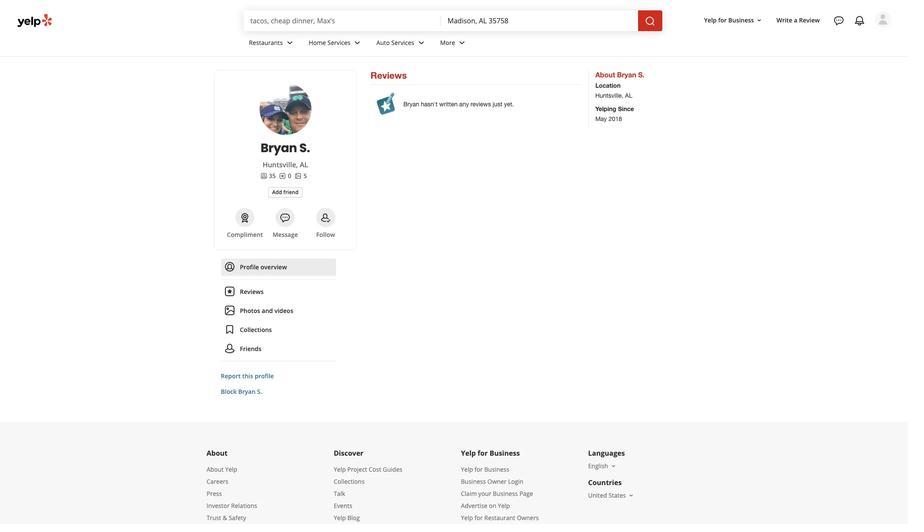 Task type: vqa. For each thing, say whether or not it's contained in the screenshot.
Pay inside the group
no



Task type: locate. For each thing, give the bounding box(es) containing it.
1 24 chevron down v2 image from the left
[[416, 37, 427, 48]]

al up since
[[625, 92, 633, 99]]

huntsville,
[[596, 92, 624, 99], [263, 160, 298, 170]]

reviews
[[371, 70, 407, 81], [240, 288, 264, 296]]

photos
[[240, 307, 260, 315]]

Near text field
[[448, 16, 631, 26]]

0 vertical spatial al
[[625, 92, 633, 99]]

1 horizontal spatial yelp for business
[[704, 16, 754, 24]]

yelp inside about yelp careers press investor relations trust & safety
[[225, 466, 237, 474]]

yelp project cost guides link
[[334, 466, 403, 474]]

None field
[[250, 16, 434, 26], [448, 16, 631, 26]]

1 vertical spatial 16 chevron down v2 image
[[610, 463, 617, 470]]

None search field
[[243, 10, 664, 31]]

friends
[[240, 345, 262, 353]]

services right home
[[328, 38, 351, 47]]

write a review
[[777, 16, 820, 24]]

investor relations link
[[207, 502, 257, 510]]

photos and videos
[[240, 307, 293, 315]]

for
[[719, 16, 727, 24], [478, 449, 488, 458], [475, 466, 483, 474], [475, 514, 483, 522]]

friend
[[283, 188, 299, 196]]

0 vertical spatial yelp for business
[[704, 16, 754, 24]]

1 horizontal spatial s.
[[300, 140, 310, 157]]

1 vertical spatial s.
[[300, 140, 310, 157]]

yelp
[[704, 16, 717, 24], [461, 449, 476, 458], [225, 466, 237, 474], [334, 466, 346, 474], [461, 466, 473, 474], [498, 502, 510, 510], [334, 514, 346, 522], [461, 514, 473, 522]]

0 vertical spatial collections
[[240, 326, 272, 334]]

2 24 chevron down v2 image from the left
[[352, 37, 363, 48]]

menu
[[221, 259, 336, 362]]

more link
[[433, 31, 474, 56]]

24 chevron down v2 image for restaurants
[[285, 37, 295, 48]]

2 vertical spatial 16 chevron down v2 image
[[628, 492, 635, 499]]

0 horizontal spatial collections
[[240, 326, 272, 334]]

bryan hasn't written any reviews just yet.
[[404, 101, 514, 108]]

0 horizontal spatial 24 chevron down v2 image
[[416, 37, 427, 48]]

friends menu item
[[221, 341, 336, 362]]

services right auto
[[391, 38, 414, 47]]

bryan up 16 review v2 'icon'
[[261, 140, 297, 157]]

about
[[596, 71, 615, 79], [207, 449, 228, 458], [207, 466, 224, 474]]

24 chevron down v2 image right more
[[457, 37, 468, 48]]

16 photos v2 image
[[295, 173, 302, 180]]

s.
[[638, 71, 645, 79], [300, 140, 310, 157], [257, 388, 262, 396]]

0 vertical spatial collections link
[[221, 322, 336, 339]]

24 chevron down v2 image inside the more link
[[457, 37, 468, 48]]

photos and videos link
[[221, 303, 336, 320]]

1 vertical spatial al
[[300, 160, 308, 170]]

24 chevron down v2 image right auto services
[[416, 37, 427, 48]]

auto services
[[377, 38, 414, 47]]

home services link
[[302, 31, 370, 56]]

Find text field
[[250, 16, 434, 26]]

collections down project
[[334, 478, 365, 486]]

bryan
[[617, 71, 637, 79], [404, 101, 419, 108], [261, 140, 297, 157], [238, 388, 256, 396]]

0 vertical spatial huntsville,
[[596, 92, 624, 99]]

16 chevron down v2 image inside united states popup button
[[628, 492, 635, 499]]

write
[[777, 16, 793, 24]]

auto
[[377, 38, 390, 47]]

1 24 chevron down v2 image from the left
[[285, 37, 295, 48]]

24 chevron down v2 image left auto
[[352, 37, 363, 48]]

business inside button
[[729, 16, 754, 24]]

1 horizontal spatial collections
[[334, 478, 365, 486]]

bryan s. huntsville, al
[[261, 140, 310, 170]]

cost
[[369, 466, 381, 474]]

relations
[[231, 502, 257, 510]]

2 services from the left
[[391, 38, 414, 47]]

24 chevron down v2 image
[[416, 37, 427, 48], [457, 37, 468, 48]]

16 chevron down v2 image
[[756, 17, 763, 24], [610, 463, 617, 470], [628, 492, 635, 499]]

al
[[625, 92, 633, 99], [300, 160, 308, 170]]

16 chevron down v2 image left the write
[[756, 17, 763, 24]]

friends link
[[221, 341, 336, 358]]

1 vertical spatial collections
[[334, 478, 365, 486]]

for inside button
[[719, 16, 727, 24]]

2 horizontal spatial 16 chevron down v2 image
[[756, 17, 763, 24]]

add friend button
[[268, 187, 302, 198]]

profile overview
[[240, 263, 287, 271]]

0 horizontal spatial none field
[[250, 16, 434, 26]]

0 horizontal spatial 16 chevron down v2 image
[[610, 463, 617, 470]]

claim your business page link
[[461, 490, 533, 498]]

1 services from the left
[[328, 38, 351, 47]]

collections up friends
[[240, 326, 272, 334]]

1 horizontal spatial none field
[[448, 16, 631, 26]]

35
[[269, 172, 276, 180]]

just
[[493, 101, 503, 108]]

advertise
[[461, 502, 488, 510]]

talk
[[334, 490, 345, 498]]

1 vertical spatial about
[[207, 449, 228, 458]]

bjord u. image
[[876, 12, 891, 27]]

0 vertical spatial s.
[[638, 71, 645, 79]]

24 chevron down v2 image inside 'auto services' link
[[416, 37, 427, 48]]

discover
[[334, 449, 364, 458]]

safety
[[229, 514, 246, 522]]

2 none field from the left
[[448, 16, 631, 26]]

2 24 chevron down v2 image from the left
[[457, 37, 468, 48]]

1 horizontal spatial 16 chevron down v2 image
[[628, 492, 635, 499]]

24 chevron down v2 image for home services
[[352, 37, 363, 48]]

2 horizontal spatial s.
[[638, 71, 645, 79]]

collections link down photos and videos link
[[221, 322, 336, 339]]

collections inside the yelp project cost guides collections talk events yelp blog
[[334, 478, 365, 486]]

24 chevron down v2 image inside restaurants link
[[285, 37, 295, 48]]

24 chevron down v2 image right "restaurants"
[[285, 37, 295, 48]]

16 chevron down v2 image right states at the right bottom of page
[[628, 492, 635, 499]]

2018
[[609, 116, 622, 122]]

business categories element
[[242, 31, 891, 56]]

1 horizontal spatial services
[[391, 38, 414, 47]]

none field up "home services" "link"
[[250, 16, 434, 26]]

0 horizontal spatial services
[[328, 38, 351, 47]]

24 chevron down v2 image for more
[[457, 37, 468, 48]]

1 horizontal spatial reviews
[[371, 70, 407, 81]]

about up location
[[596, 71, 615, 79]]

on
[[489, 502, 497, 510]]

1 none field from the left
[[250, 16, 434, 26]]

restaurant
[[485, 514, 515, 522]]

1 horizontal spatial 24 chevron down v2 image
[[352, 37, 363, 48]]

yelp for restaurant owners link
[[461, 514, 539, 522]]

follow
[[316, 231, 335, 239]]

0 vertical spatial 16 chevron down v2 image
[[756, 17, 763, 24]]

1 horizontal spatial huntsville,
[[596, 92, 624, 99]]

events
[[334, 502, 352, 510]]

1 vertical spatial collections link
[[334, 478, 365, 486]]

1 horizontal spatial 24 chevron down v2 image
[[457, 37, 468, 48]]

follow image
[[321, 213, 331, 223]]

services for auto services
[[391, 38, 414, 47]]

s. for block bryan s.
[[257, 388, 262, 396]]

services inside "link"
[[328, 38, 351, 47]]

24 photos v2 image
[[224, 305, 235, 316]]

1 horizontal spatial al
[[625, 92, 633, 99]]

bryan down report this profile
[[238, 388, 256, 396]]

0 horizontal spatial al
[[300, 160, 308, 170]]

reviews up photos
[[240, 288, 264, 296]]

notifications image
[[855, 16, 865, 26]]

0 horizontal spatial s.
[[257, 388, 262, 396]]

profile
[[255, 372, 274, 380]]

2 vertical spatial s.
[[257, 388, 262, 396]]

2 vertical spatial about
[[207, 466, 224, 474]]

about up about yelp link
[[207, 449, 228, 458]]

business owner login link
[[461, 478, 524, 486]]

about inside about yelp careers press investor relations trust & safety
[[207, 466, 224, 474]]

business
[[729, 16, 754, 24], [490, 449, 520, 458], [485, 466, 509, 474], [461, 478, 486, 486], [493, 490, 518, 498]]

24 chevron down v2 image
[[285, 37, 295, 48], [352, 37, 363, 48]]

16 chevron down v2 image inside english popup button
[[610, 463, 617, 470]]

1 vertical spatial reviews
[[240, 288, 264, 296]]

0 horizontal spatial 24 chevron down v2 image
[[285, 37, 295, 48]]

0
[[288, 172, 291, 180]]

huntsville, down location
[[596, 92, 624, 99]]

restaurants
[[249, 38, 283, 47]]

since
[[618, 105, 634, 113]]

24 review v2 image
[[224, 286, 235, 297]]

16 chevron down v2 image for languages
[[610, 463, 617, 470]]

about up careers link
[[207, 466, 224, 474]]

messages image
[[834, 16, 844, 26]]

0 vertical spatial reviews
[[371, 70, 407, 81]]

collections
[[240, 326, 272, 334], [334, 478, 365, 486]]

profile overview link
[[221, 259, 336, 276]]

yelp for business
[[704, 16, 754, 24], [461, 449, 520, 458]]

0 vertical spatial about
[[596, 71, 615, 79]]

states
[[609, 492, 626, 500]]

al up 5
[[300, 160, 308, 170]]

reviews down auto
[[371, 70, 407, 81]]

home
[[309, 38, 326, 47]]

united states
[[588, 492, 626, 500]]

huntsville, up 16 review v2 'icon'
[[263, 160, 298, 170]]

1 vertical spatial huntsville,
[[263, 160, 298, 170]]

profile
[[240, 263, 259, 271]]

16 friends v2 image
[[260, 173, 267, 180]]

collections link down project
[[334, 478, 365, 486]]

24 chevron down v2 image inside "home services" "link"
[[352, 37, 363, 48]]

home services
[[309, 38, 351, 47]]

1 vertical spatial yelp for business
[[461, 449, 520, 458]]

message image
[[280, 213, 291, 223]]

none field up business categories element
[[448, 16, 631, 26]]

16 chevron down v2 image down languages
[[610, 463, 617, 470]]

bryan inside block bryan s. "button"
[[238, 388, 256, 396]]

none field find
[[250, 16, 434, 26]]

your
[[479, 490, 492, 498]]

login
[[508, 478, 524, 486]]

0 horizontal spatial huntsville,
[[263, 160, 298, 170]]

s. inside "button"
[[257, 388, 262, 396]]

add friend
[[272, 188, 299, 196]]

may
[[596, 116, 607, 122]]

collections link
[[221, 322, 336, 339], [334, 478, 365, 486]]



Task type: describe. For each thing, give the bounding box(es) containing it.
24 chevron down v2 image for auto services
[[416, 37, 427, 48]]

profile overview menu item
[[221, 259, 336, 280]]

investor
[[207, 502, 230, 510]]

report this profile link
[[221, 372, 274, 380]]

block bryan s. button
[[221, 388, 262, 396]]

bryan left hasn't
[[404, 101, 419, 108]]

reviews element
[[279, 172, 291, 180]]

0 horizontal spatial reviews
[[240, 288, 264, 296]]

advertise on yelp link
[[461, 502, 510, 510]]

bryan s. link
[[225, 140, 346, 157]]

trust
[[207, 514, 221, 522]]

photos element
[[295, 172, 307, 180]]

talk link
[[334, 490, 345, 498]]

friends element
[[260, 172, 276, 180]]

huntsville, inside location huntsville, al
[[596, 92, 624, 99]]

bryan up location huntsville, al
[[617, 71, 637, 79]]

guides
[[383, 466, 403, 474]]

compliment image
[[240, 213, 250, 223]]

16 review v2 image
[[279, 173, 286, 180]]

more
[[440, 38, 455, 47]]

yelping since may 2018
[[596, 105, 634, 122]]

english
[[588, 462, 608, 470]]

countries
[[588, 478, 622, 488]]

events link
[[334, 502, 352, 510]]

united states button
[[588, 492, 635, 500]]

any
[[459, 101, 469, 108]]

reviews link
[[221, 283, 336, 301]]

yelp inside button
[[704, 16, 717, 24]]

english button
[[588, 462, 617, 470]]

a
[[794, 16, 798, 24]]

restaurants link
[[242, 31, 302, 56]]

menu containing profile overview
[[221, 259, 336, 362]]

owners
[[517, 514, 539, 522]]

location huntsville, al
[[596, 82, 633, 99]]

24 profile v2 image
[[224, 262, 235, 272]]

careers
[[207, 478, 228, 486]]

message
[[273, 231, 298, 239]]

24 friends v2 image
[[224, 343, 235, 354]]

0 horizontal spatial yelp for business
[[461, 449, 520, 458]]

yelp for business business owner login claim your business page advertise on yelp yelp for restaurant owners
[[461, 466, 539, 522]]

compliment
[[227, 231, 263, 239]]

overview
[[261, 263, 287, 271]]

s. inside 'bryan s. huntsville, al'
[[300, 140, 310, 157]]

block bryan s.
[[221, 388, 262, 396]]

search image
[[645, 16, 655, 26]]

s. for about bryan s.
[[638, 71, 645, 79]]

hasn't
[[421, 101, 438, 108]]

claim
[[461, 490, 477, 498]]

yelp for business button
[[701, 12, 766, 28]]

languages
[[588, 449, 625, 458]]

this
[[242, 372, 253, 380]]

about for about bryan s.
[[596, 71, 615, 79]]

about for about yelp careers press investor relations trust & safety
[[207, 466, 224, 474]]

written
[[439, 101, 458, 108]]

project
[[348, 466, 367, 474]]

write a review link
[[773, 12, 824, 28]]

yet.
[[504, 101, 514, 108]]

24 collections v2 image
[[224, 324, 235, 335]]

none field the near
[[448, 16, 631, 26]]

press link
[[207, 490, 222, 498]]

al inside location huntsville, al
[[625, 92, 633, 99]]

owner
[[488, 478, 507, 486]]

16 chevron down v2 image for countries
[[628, 492, 635, 499]]

videos
[[275, 307, 293, 315]]

and
[[262, 307, 273, 315]]

about bryan s.
[[596, 71, 645, 79]]

reviews
[[471, 101, 491, 108]]

16 chevron down v2 image inside yelp for business button
[[756, 17, 763, 24]]

about for about
[[207, 449, 228, 458]]

5
[[304, 172, 307, 180]]

about yelp link
[[207, 466, 237, 474]]

add
[[272, 188, 282, 196]]

block
[[221, 388, 237, 396]]

location
[[596, 82, 621, 89]]

bryan inside 'bryan s. huntsville, al'
[[261, 140, 297, 157]]

huntsville, inside 'bryan s. huntsville, al'
[[263, 160, 298, 170]]

user actions element
[[697, 11, 903, 64]]

al inside 'bryan s. huntsville, al'
[[300, 160, 308, 170]]

report
[[221, 372, 241, 380]]

press
[[207, 490, 222, 498]]

about yelp careers press investor relations trust & safety
[[207, 466, 257, 522]]

careers link
[[207, 478, 228, 486]]

united
[[588, 492, 607, 500]]

yelp blog link
[[334, 514, 360, 522]]

auto services link
[[370, 31, 433, 56]]

services for home services
[[328, 38, 351, 47]]

yelp project cost guides collections talk events yelp blog
[[334, 466, 403, 522]]

page
[[520, 490, 533, 498]]

yelping
[[596, 105, 617, 113]]

yelp for business link
[[461, 466, 509, 474]]

yelp for business inside button
[[704, 16, 754, 24]]

&
[[223, 514, 227, 522]]



